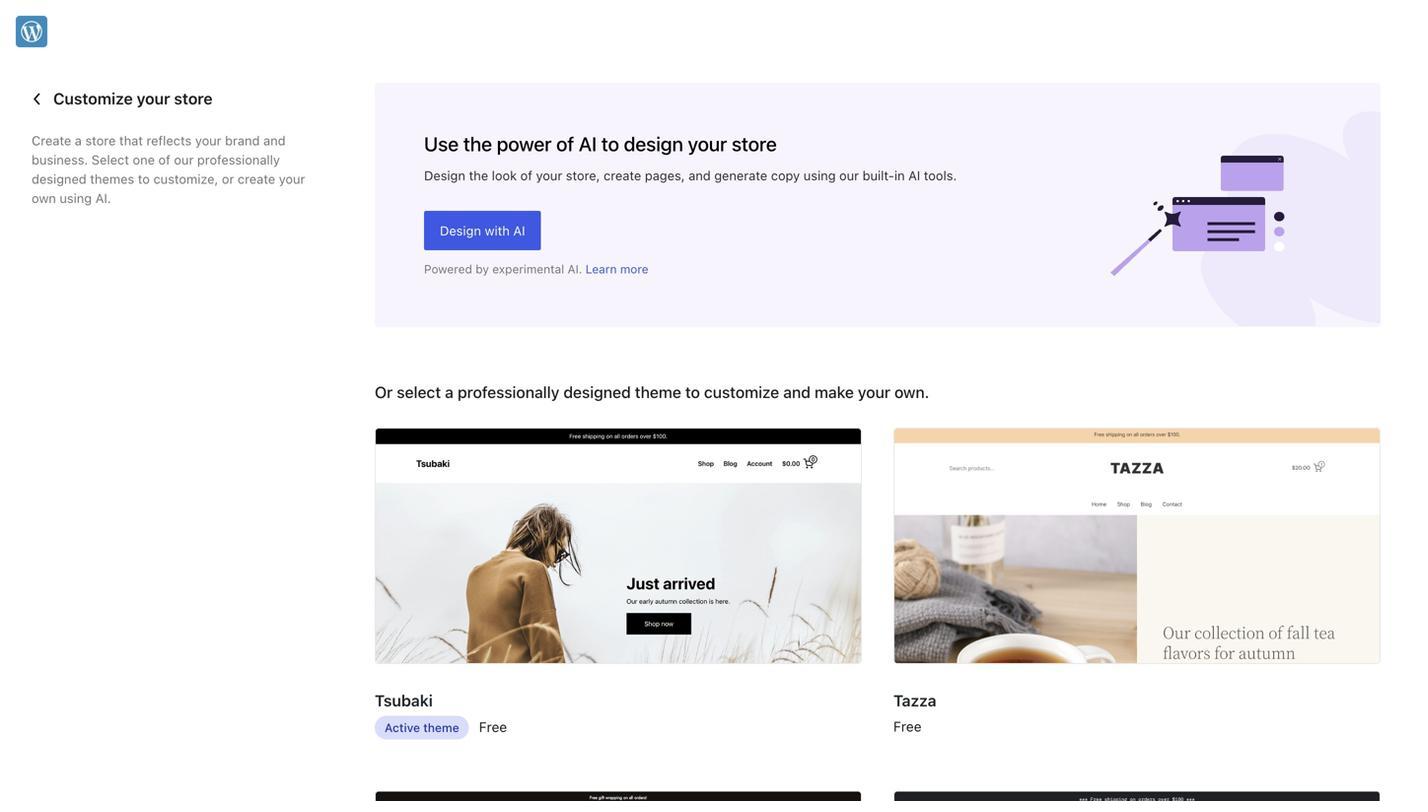 Task type: vqa. For each thing, say whether or not it's contained in the screenshot.
the AI. to the top
yes



Task type: locate. For each thing, give the bounding box(es) containing it.
of
[[556, 132, 574, 155], [158, 152, 170, 167], [520, 168, 533, 183]]

create right "or"
[[238, 172, 275, 186]]

1 vertical spatial and
[[689, 168, 711, 183]]

2 vertical spatial to
[[685, 383, 700, 402]]

design down use
[[424, 168, 465, 183]]

theme left customize
[[635, 383, 681, 402]]

and right brand
[[263, 133, 286, 148]]

design inside design with ai button
[[440, 223, 481, 238]]

0 vertical spatial to
[[601, 132, 619, 155]]

0 vertical spatial a
[[75, 133, 82, 148]]

a up business.
[[75, 133, 82, 148]]

ai. left learn
[[568, 262, 582, 276]]

the right use
[[463, 132, 492, 155]]

ai
[[579, 132, 597, 155], [908, 168, 920, 183], [513, 223, 525, 238]]

1 vertical spatial designed
[[563, 383, 631, 402]]

customize
[[704, 383, 779, 402]]

own.
[[895, 383, 929, 402]]

professionally inside create a store that reflects your brand and business. select one of our professionally designed themes to customize, or create your own using ai.
[[197, 152, 280, 167]]

ai. down themes
[[95, 191, 111, 206]]

active theme
[[385, 721, 459, 735]]

0 horizontal spatial store
[[85, 133, 116, 148]]

your right "or"
[[279, 172, 305, 186]]

1 horizontal spatial to
[[601, 132, 619, 155]]

1 vertical spatial to
[[138, 172, 150, 186]]

design the look of your store, create pages, and generate copy using our built-in ai tools.
[[424, 168, 957, 183]]

1 vertical spatial theme
[[423, 721, 459, 735]]

1 horizontal spatial our
[[839, 168, 859, 183]]

using inside create a store that reflects your brand and business. select one of our professionally designed themes to customize, or create your own using ai.
[[60, 191, 92, 206]]

0 vertical spatial and
[[263, 133, 286, 148]]

powered by experimental ai. learn more
[[424, 262, 649, 276]]

built-
[[863, 168, 894, 183]]

1 horizontal spatial of
[[520, 168, 533, 183]]

1 horizontal spatial free
[[894, 719, 922, 735]]

2 horizontal spatial of
[[556, 132, 574, 155]]

2 horizontal spatial and
[[783, 383, 811, 402]]

1 horizontal spatial theme
[[635, 383, 681, 402]]

own
[[32, 191, 56, 206]]

using
[[804, 168, 836, 183], [60, 191, 92, 206]]

theme right active
[[423, 721, 459, 735]]

professionally
[[197, 152, 280, 167], [458, 383, 559, 402]]

site icon image
[[16, 16, 47, 47]]

your
[[137, 89, 170, 108], [688, 132, 727, 155], [195, 133, 222, 148], [536, 168, 562, 183], [279, 172, 305, 186], [858, 383, 891, 402]]

a
[[75, 133, 82, 148], [445, 383, 454, 402]]

your left brand
[[195, 133, 222, 148]]

store up reflects
[[174, 89, 213, 108]]

tazza
[[894, 692, 937, 711]]

1 horizontal spatial ai
[[579, 132, 597, 155]]

and for designed
[[783, 383, 811, 402]]

1 vertical spatial the
[[469, 168, 488, 183]]

select
[[92, 152, 129, 167]]

0 horizontal spatial a
[[75, 133, 82, 148]]

ai.
[[95, 191, 111, 206], [568, 262, 582, 276]]

0 vertical spatial design
[[424, 168, 465, 183]]

use the power of ai to design your store
[[424, 132, 777, 155]]

professionally down brand
[[197, 152, 280, 167]]

0 vertical spatial our
[[174, 152, 194, 167]]

and right pages,
[[689, 168, 711, 183]]

0 horizontal spatial professionally
[[197, 152, 280, 167]]

1 vertical spatial ai
[[908, 168, 920, 183]]

store
[[174, 89, 213, 108], [732, 132, 777, 155], [85, 133, 116, 148]]

1 horizontal spatial create
[[604, 168, 641, 183]]

store inside create a store that reflects your brand and business. select one of our professionally designed themes to customize, or create your own using ai.
[[85, 133, 116, 148]]

our inside create a store that reflects your brand and business. select one of our professionally designed themes to customize, or create your own using ai.
[[174, 152, 194, 167]]

0 vertical spatial ai
[[579, 132, 597, 155]]

business.
[[32, 152, 88, 167]]

1 horizontal spatial store
[[174, 89, 213, 108]]

to left customize
[[685, 383, 700, 402]]

0 vertical spatial ai.
[[95, 191, 111, 206]]

ai. inside create a store that reflects your brand and business. select one of our professionally designed themes to customize, or create your own using ai.
[[95, 191, 111, 206]]

using right own
[[60, 191, 92, 206]]

0 horizontal spatial create
[[238, 172, 275, 186]]

of right look
[[520, 168, 533, 183]]

our up customize,
[[174, 152, 194, 167]]

free down tazza
[[894, 719, 922, 735]]

1 horizontal spatial designed
[[563, 383, 631, 402]]

our left built-
[[839, 168, 859, 183]]

and left make
[[783, 383, 811, 402]]

1 horizontal spatial professionally
[[458, 383, 559, 402]]

store for customize your store
[[174, 89, 213, 108]]

create down use the power of ai to design your store
[[604, 168, 641, 183]]

and inside create a store that reflects your brand and business. select one of our professionally designed themes to customize, or create your own using ai.
[[263, 133, 286, 148]]

design
[[424, 168, 465, 183], [440, 223, 481, 238]]

1 vertical spatial our
[[839, 168, 859, 183]]

our
[[174, 152, 194, 167], [839, 168, 859, 183]]

0 horizontal spatial ai
[[513, 223, 525, 238]]

store up select
[[85, 133, 116, 148]]

design left the 'with'
[[440, 223, 481, 238]]

0 vertical spatial theme
[[635, 383, 681, 402]]

0 horizontal spatial designed
[[32, 172, 87, 186]]

0 horizontal spatial using
[[60, 191, 92, 206]]

to down the one at the top left of page
[[138, 172, 150, 186]]

1 horizontal spatial and
[[689, 168, 711, 183]]

2 horizontal spatial ai
[[908, 168, 920, 183]]

or select a professionally designed theme to customize and make your own.
[[375, 383, 929, 402]]

designed
[[32, 172, 87, 186], [563, 383, 631, 402]]

theme
[[635, 383, 681, 402], [423, 721, 459, 735]]

our for of
[[174, 152, 194, 167]]

a inside create a store that reflects your brand and business. select one of our professionally designed themes to customize, or create your own using ai.
[[75, 133, 82, 148]]

to
[[601, 132, 619, 155], [138, 172, 150, 186], [685, 383, 700, 402]]

1 vertical spatial using
[[60, 191, 92, 206]]

ai right in
[[908, 168, 920, 183]]

0 vertical spatial designed
[[32, 172, 87, 186]]

1 horizontal spatial a
[[445, 383, 454, 402]]

design for design the look of your store, create pages, and generate copy using our built-in ai tools.
[[424, 168, 465, 183]]

0 horizontal spatial of
[[158, 152, 170, 167]]

1 vertical spatial design
[[440, 223, 481, 238]]

themes
[[90, 172, 134, 186]]

the
[[463, 132, 492, 155], [469, 168, 488, 183]]

tools.
[[924, 168, 957, 183]]

a right select at the left of page
[[445, 383, 454, 402]]

experimental
[[492, 262, 564, 276]]

ai right the 'with'
[[513, 223, 525, 238]]

more
[[620, 262, 649, 276]]

professionally right select at the left of page
[[458, 383, 559, 402]]

of inside create a store that reflects your brand and business. select one of our professionally designed themes to customize, or create your own using ai.
[[158, 152, 170, 167]]

2 vertical spatial and
[[783, 383, 811, 402]]

the for use
[[463, 132, 492, 155]]

free
[[894, 719, 922, 735], [479, 719, 507, 736]]

our for using
[[839, 168, 859, 183]]

0 vertical spatial professionally
[[197, 152, 280, 167]]

0 horizontal spatial ai.
[[95, 191, 111, 206]]

reflects
[[146, 133, 192, 148]]

0 horizontal spatial to
[[138, 172, 150, 186]]

to inside create a store that reflects your brand and business. select one of our professionally designed themes to customize, or create your own using ai.
[[138, 172, 150, 186]]

1 vertical spatial ai.
[[568, 262, 582, 276]]

copy
[[771, 168, 800, 183]]

1 horizontal spatial using
[[804, 168, 836, 183]]

store up 'generate'
[[732, 132, 777, 155]]

active
[[385, 721, 420, 735]]

of up store,
[[556, 132, 574, 155]]

0 horizontal spatial our
[[174, 152, 194, 167]]

create
[[604, 168, 641, 183], [238, 172, 275, 186]]

0 vertical spatial the
[[463, 132, 492, 155]]

0 horizontal spatial and
[[263, 133, 286, 148]]

using right copy
[[804, 168, 836, 183]]

your left store,
[[536, 168, 562, 183]]

1 horizontal spatial ai.
[[568, 262, 582, 276]]

2 vertical spatial ai
[[513, 223, 525, 238]]

2 horizontal spatial store
[[732, 132, 777, 155]]

to left design
[[601, 132, 619, 155]]

free right active theme
[[479, 719, 507, 736]]

the left look
[[469, 168, 488, 183]]

and
[[263, 133, 286, 148], [689, 168, 711, 183], [783, 383, 811, 402]]

of down reflects
[[158, 152, 170, 167]]

ai up store,
[[579, 132, 597, 155]]



Task type: describe. For each thing, give the bounding box(es) containing it.
and for your
[[689, 168, 711, 183]]

design with ai button
[[424, 211, 541, 250]]

tsubaki
[[375, 692, 433, 711]]

create
[[32, 133, 71, 148]]

0 horizontal spatial theme
[[423, 721, 459, 735]]

customize your store
[[53, 89, 213, 108]]

that
[[119, 133, 143, 148]]

customize
[[53, 89, 133, 108]]

learn more link
[[586, 262, 649, 276]]

of for use
[[556, 132, 574, 155]]

use
[[424, 132, 459, 155]]

store for create a store that reflects your brand and business. select one of our professionally designed themes to customize, or create your own using ai.
[[85, 133, 116, 148]]

store,
[[566, 168, 600, 183]]

design for design with ai
[[440, 223, 481, 238]]

designed inside create a store that reflects your brand and business. select one of our professionally designed themes to customize, or create your own using ai.
[[32, 172, 87, 186]]

powered
[[424, 262, 472, 276]]

customize,
[[153, 172, 218, 186]]

your up reflects
[[137, 89, 170, 108]]

design with ai
[[440, 223, 525, 238]]

0 vertical spatial using
[[804, 168, 836, 183]]

create a store that reflects your brand and business. select one of our professionally designed themes to customize, or create your own using ai.
[[32, 133, 305, 206]]

learn
[[586, 262, 617, 276]]

create inside create a store that reflects your brand and business. select one of our professionally designed themes to customize, or create your own using ai.
[[238, 172, 275, 186]]

or
[[375, 383, 393, 402]]

power
[[497, 132, 552, 155]]

in
[[894, 168, 905, 183]]

design
[[624, 132, 683, 155]]

make
[[815, 383, 854, 402]]

select
[[397, 383, 441, 402]]

tazza free
[[894, 692, 937, 735]]

your up design the look of your store, create pages, and generate copy using our built-in ai tools.
[[688, 132, 727, 155]]

the for design
[[469, 168, 488, 183]]

free inside tazza free
[[894, 719, 922, 735]]

ai inside button
[[513, 223, 525, 238]]

one
[[133, 152, 155, 167]]

with
[[485, 223, 510, 238]]

0 horizontal spatial free
[[479, 719, 507, 736]]

generate
[[714, 168, 767, 183]]

by
[[476, 262, 489, 276]]

your left 'own.'
[[858, 383, 891, 402]]

of for design
[[520, 168, 533, 183]]

or
[[222, 172, 234, 186]]

brand
[[225, 133, 260, 148]]

pages,
[[645, 168, 685, 183]]

look
[[492, 168, 517, 183]]

1 vertical spatial a
[[445, 383, 454, 402]]

2 horizontal spatial to
[[685, 383, 700, 402]]

1 vertical spatial professionally
[[458, 383, 559, 402]]



